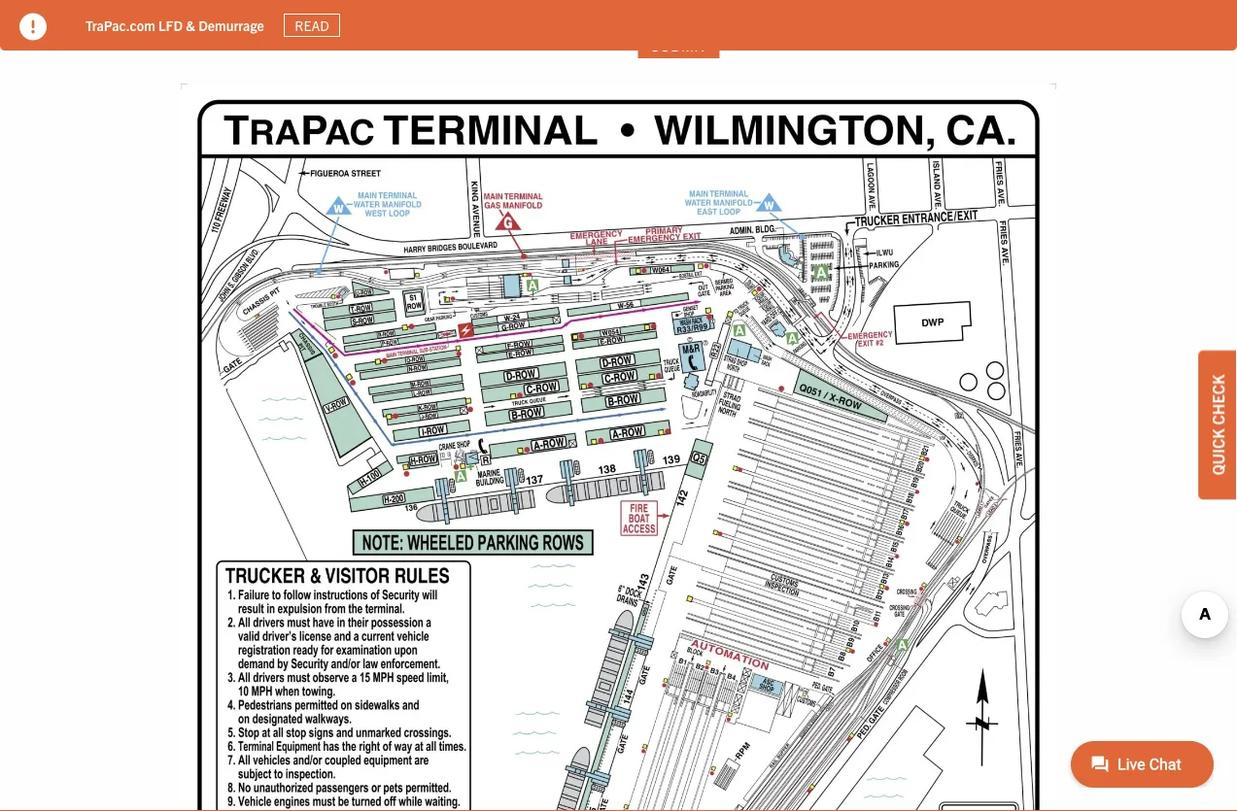 Task type: describe. For each thing, give the bounding box(es) containing it.
check
[[1208, 375, 1228, 425]]

&
[[186, 16, 195, 34]]

trapac.com
[[86, 16, 155, 34]]

read
[[295, 17, 329, 34]]

read link
[[284, 13, 340, 37]]



Task type: locate. For each thing, give the bounding box(es) containing it.
None submit
[[638, 31, 720, 58]]

lfd
[[158, 16, 183, 34]]

quick check link
[[1199, 351, 1237, 500]]

quick
[[1208, 429, 1228, 476]]

solid image
[[19, 13, 47, 40]]

demurrage
[[198, 16, 264, 34]]

quick check
[[1208, 375, 1228, 476]]

trapac.com lfd & demurrage
[[86, 16, 264, 34]]



Task type: vqa. For each thing, say whether or not it's contained in the screenshot.
QUICK CHECK
yes



